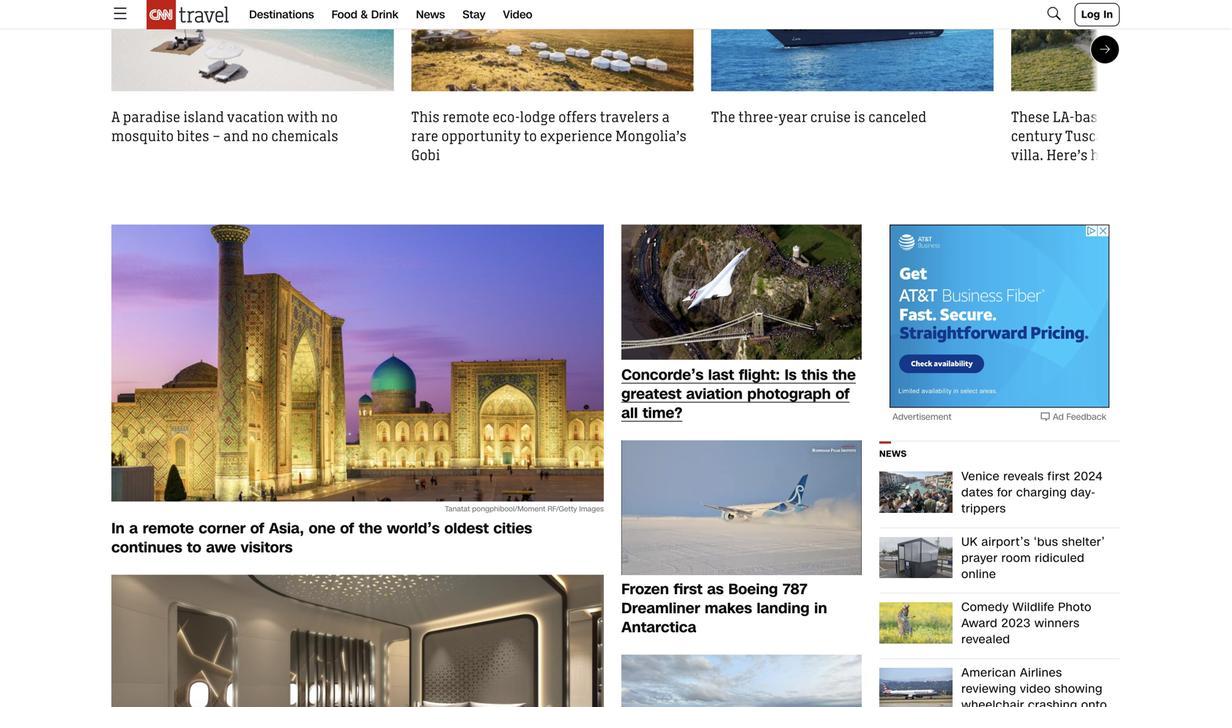 Task type: describe. For each thing, give the bounding box(es) containing it.
mosquito
[[111, 130, 174, 145]]

registan square, complex of three famous madrasah. medieval university campus. evening, selective focus image
[[111, 225, 604, 502]]

feedback
[[1067, 411, 1107, 423]]

news link
[[416, 0, 445, 29]]

and
[[224, 130, 249, 145]]

of inside concorde's last flight: is this the greatest aviation photograph of all time?
[[836, 384, 850, 405]]

this remote eco-lodge offers travelers a rare opportunity to experience mongolia's gobi link
[[411, 91, 694, 166]]

ad feedback
[[1053, 411, 1107, 423]]

venice
[[962, 469, 1000, 485]]

flight:
[[739, 365, 780, 386]]

the private bedroom, fitted with a king-size bed. at the dubai air show, potential customers could experience the concept cabin design in virtual reality. image
[[111, 575, 604, 707]]

airlines
[[1020, 665, 1062, 681]]

cruise
[[811, 111, 851, 126]]

advertisement region
[[890, 225, 1110, 408]]

shelter'
[[1062, 534, 1105, 550]]

video
[[1020, 681, 1051, 697]]

three-
[[739, 111, 779, 126]]

visitors
[[241, 538, 293, 558]]

venice reveals first 2024 dates for charging day- trippers
[[962, 469, 1103, 517]]

log in
[[1082, 7, 1113, 22]]

aviation
[[686, 384, 743, 405]]

these la-based lawyers renovate
[[1011, 111, 1231, 164]]

food
[[332, 7, 357, 22]]

wheelchair
[[962, 697, 1025, 707]]

the inside concorde's last flight: is this the greatest aviation photograph of all time?
[[833, 365, 856, 386]]

this
[[802, 365, 828, 386]]

experience
[[540, 130, 613, 145]]

a paradise island vacation with no mosquito bites – and no chemicals
[[111, 111, 339, 145]]

with
[[287, 111, 318, 126]]

0 vertical spatial no
[[321, 111, 338, 126]]

comedy wildlife photo award 2023 winners revealed link
[[953, 599, 1120, 650]]

opportunity
[[442, 130, 521, 145]]

chemicals
[[272, 130, 339, 145]]

continues
[[111, 538, 182, 558]]

mn   gobi   tcl   tcl at sunrise   wide angle from the hill   copyright   michael kleinberg image
[[411, 0, 694, 91]]

default image
[[1011, 0, 1231, 91]]

boeing
[[729, 579, 778, 600]]

dates
[[962, 485, 994, 501]]

log in link
[[1075, 3, 1120, 26]]

concorde's last flight: is this the greatest aviation photograph of all time? link
[[622, 365, 862, 424]]

award
[[962, 615, 998, 632]]

&
[[361, 7, 368, 22]]

log
[[1082, 7, 1100, 22]]

787
[[783, 579, 808, 600]]

frozen
[[622, 579, 669, 600]]

open menu icon image
[[111, 5, 129, 22]]

these
[[1011, 111, 1050, 126]]

la-
[[1053, 111, 1075, 126]]

american airlines reviewing video showing wheelchair crashing on
[[962, 665, 1107, 707]]

1 horizontal spatial of
[[340, 519, 354, 539]]

based
[[1075, 111, 1114, 126]]

landing
[[757, 598, 810, 619]]

offers
[[559, 111, 597, 126]]

room
[[1002, 550, 1031, 567]]

0 horizontal spatial of
[[250, 519, 264, 539]]

concorde's
[[622, 365, 704, 386]]

renovate
[[1173, 111, 1231, 126]]

as
[[707, 579, 724, 600]]

the
[[711, 111, 736, 126]]

rare
[[411, 130, 439, 145]]

the three-year cruise is canceled
[[711, 111, 927, 126]]

this
[[411, 111, 440, 126]]

first inside frozen first as boeing 787 dreamliner makes landing in antarctica
[[674, 579, 703, 600]]

revealed
[[962, 632, 1011, 648]]

anyone visiting venice on peak days in 2024 will have to register. image
[[880, 472, 953, 513]]

comedy
[[962, 599, 1009, 616]]

2023
[[1002, 615, 1031, 632]]

the inside in a remote corner of asia, one of the world's oldest cities continues to awe visitors
[[359, 519, 382, 539]]

1152_soneva fushi resort experiences   island picnic (3000x1685) image
[[111, 0, 394, 91]]

wildlife
[[1013, 599, 1055, 616]]

<strong>air guitar roo: </strong>jason moore was crowned overall winner of the comedy wildlife photography awards for this shot taken in a wildflower field in perth, australia. <br /> image
[[880, 603, 953, 644]]

frozen first as boeing 787 dreamliner makes landing in antarctica link
[[622, 579, 862, 638]]

showing
[[1055, 681, 1103, 697]]

remote inside in a remote corner of asia, one of the world's oldest cities continues to awe visitors
[[143, 519, 194, 539]]

the e-flight challenge saw an electric car cross germany faster than an electric plane. image
[[622, 655, 862, 707]]

for
[[997, 485, 1013, 501]]

american airlines reviewing video showing wheelchair crashing on link
[[953, 665, 1120, 707]]

pongphibool/moment
[[472, 504, 546, 514]]

charging
[[1016, 485, 1067, 501]]

uk airport's 'bus shelter' prayer room ridiculed online
[[962, 534, 1105, 583]]

a inside in a remote corner of asia, one of the world's oldest cities continues to awe visitors
[[129, 519, 138, 539]]

trippers
[[962, 501, 1006, 517]]

these la-based lawyers renovate link
[[1011, 91, 1231, 166]]

video
[[503, 7, 533, 22]]

stay
[[463, 7, 486, 22]]

asia,
[[269, 519, 304, 539]]



Task type: locate. For each thing, give the bounding box(es) containing it.
to down lodge
[[524, 130, 537, 145]]

1 horizontal spatial first
[[1048, 469, 1070, 485]]

drink
[[371, 7, 399, 22]]

video link
[[503, 0, 533, 29]]

crashing
[[1028, 697, 1078, 707]]

in a remote corner of asia, one of the world's oldest cities continues to awe visitors
[[111, 519, 532, 558]]

in inside in a remote corner of asia, one of the world's oldest cities continues to awe visitors
[[111, 519, 125, 539]]

eco-
[[493, 111, 520, 126]]

destinations
[[249, 7, 314, 22]]

canceled
[[869, 111, 927, 126]]

news
[[880, 448, 907, 460]]

ad
[[1053, 411, 1064, 423]]

american
[[962, 665, 1016, 681]]

0 vertical spatial to
[[524, 130, 537, 145]]

antarctica
[[622, 617, 697, 638]]

0 horizontal spatial the
[[359, 519, 382, 539]]

1 vertical spatial remote
[[143, 519, 194, 539]]

of right one
[[340, 519, 354, 539]]

photo
[[1058, 599, 1092, 616]]

0 vertical spatial in
[[1104, 7, 1113, 22]]

of right the this at right bottom
[[836, 384, 850, 405]]

frozen first as boeing 787 dreamliner makes landing in antarctica
[[622, 579, 827, 638]]

a inside 'this remote eco-lodge offers travelers a rare opportunity to experience mongolia's gobi'
[[662, 111, 670, 126]]

lawyers
[[1117, 111, 1170, 126]]

1 horizontal spatial remote
[[443, 111, 490, 126]]

no
[[321, 111, 338, 126], [252, 130, 269, 145]]

concorde's last flight: is this the greatest aviation photograph of all time?
[[622, 365, 856, 424]]

1 vertical spatial the
[[359, 519, 382, 539]]

'bus
[[1034, 534, 1058, 550]]

day-
[[1071, 485, 1096, 501]]

this remote eco-lodge offers travelers a rare opportunity to experience mongolia's gobi
[[411, 111, 687, 164]]

mongolia's
[[616, 130, 687, 145]]

2 horizontal spatial of
[[836, 384, 850, 405]]

1 vertical spatial to
[[187, 538, 201, 558]]

1 horizontal spatial to
[[524, 130, 537, 145]]

0 vertical spatial remote
[[443, 111, 490, 126]]

bites
[[177, 130, 210, 145]]

first left day-
[[1048, 469, 1070, 485]]

all
[[622, 403, 638, 424]]

year
[[779, 111, 808, 126]]

1 vertical spatial in
[[111, 519, 125, 539]]

tanatat pongphibool/moment rf/getty images link
[[111, 225, 604, 519]]

to left awe
[[187, 538, 201, 558]]

1 horizontal spatial no
[[321, 111, 338, 126]]

1 vertical spatial a
[[129, 519, 138, 539]]

1 vertical spatial no
[[252, 130, 269, 145]]

the right the this at right bottom
[[833, 365, 856, 386]]

remote up opportunity
[[443, 111, 490, 126]]

to inside in a remote corner of asia, one of the world's oldest cities continues to awe visitors
[[187, 538, 201, 558]]

1 horizontal spatial the
[[833, 365, 856, 386]]

prayer
[[962, 550, 998, 567]]

comedy wildlife photo award 2023 winners revealed
[[962, 599, 1092, 648]]

images
[[579, 504, 604, 514]]

first
[[1048, 469, 1070, 485], [674, 579, 703, 600]]

the
[[833, 365, 856, 386], [359, 519, 382, 539]]

of
[[836, 384, 850, 405], [250, 519, 264, 539], [340, 519, 354, 539]]

world's
[[387, 519, 440, 539]]

swns final flight concorde tease image
[[622, 225, 862, 360]]

bristol airport's new multi-faith area. image
[[880, 537, 953, 578]]

time?
[[643, 403, 683, 424]]

0 horizontal spatial in
[[111, 519, 125, 539]]

news
[[416, 7, 445, 22]]

a
[[111, 111, 120, 126]]

stay link
[[463, 0, 486, 29]]

greatest
[[622, 384, 682, 405]]

reviewing
[[962, 681, 1017, 697]]

san francisco, ca - june 21: an american airlines plane lands at san francisco international airport (sfo) in san francisco, california, united states on june 21, 2023. (photo by tayfun coskun/anadolu agency via getty images) image
[[880, 668, 953, 707]]

photograph
[[747, 384, 831, 405]]

remote left corner
[[143, 519, 194, 539]]

1 horizontal spatial a
[[662, 111, 670, 126]]

in inside "link"
[[1104, 7, 1113, 22]]

online
[[962, 566, 996, 583]]

no down vacation
[[252, 130, 269, 145]]

gobi
[[411, 149, 440, 164]]

a paradise island vacation with no mosquito bites – and no chemicals link
[[111, 91, 394, 147]]

corner
[[199, 519, 246, 539]]

1 vertical spatial first
[[674, 579, 703, 600]]

vacation
[[227, 111, 285, 126]]

first left as
[[674, 579, 703, 600]]

–
[[213, 130, 221, 145]]

first inside the venice reveals first 2024 dates for charging day- trippers
[[1048, 469, 1070, 485]]

oldest
[[444, 519, 489, 539]]

lodge
[[520, 111, 556, 126]]

remote inside 'this remote eco-lodge offers travelers a rare opportunity to experience mongolia's gobi'
[[443, 111, 490, 126]]

life at sea's three-year cruise has been canceled. image
[[711, 0, 994, 91]]

in a remote corner of asia, one of the world's oldest cities continues to awe visitors link
[[111, 519, 604, 558]]

to inside 'this remote eco-lodge offers travelers a rare opportunity to experience mongolia's gobi'
[[524, 130, 537, 145]]

1 horizontal spatial in
[[1104, 7, 1113, 22]]

ridiculed
[[1035, 550, 1085, 567]]

0 horizontal spatial to
[[187, 538, 201, 558]]

0 vertical spatial the
[[833, 365, 856, 386]]

to
[[524, 130, 537, 145], [187, 538, 201, 558]]

remote
[[443, 111, 490, 126], [143, 519, 194, 539]]

no right with
[[321, 111, 338, 126]]

rf/getty
[[548, 504, 577, 514]]

destinations link
[[249, 0, 314, 29]]

cities
[[494, 519, 532, 539]]

0 horizontal spatial remote
[[143, 519, 194, 539]]

the left world's
[[359, 519, 382, 539]]

awe
[[206, 538, 236, 558]]

2024
[[1074, 469, 1103, 485]]

of left asia,
[[250, 519, 264, 539]]

search icon image
[[1046, 5, 1063, 22]]

0 vertical spatial a
[[662, 111, 670, 126]]

travelers
[[600, 111, 659, 126]]

tanatat pongphibool/moment rf/getty images
[[445, 504, 604, 514]]

the three-year cruise is canceled link
[[711, 91, 994, 128]]

0 vertical spatial first
[[1048, 469, 1070, 485]]

winners
[[1035, 615, 1080, 632]]

airport's
[[982, 534, 1030, 550]]

0 horizontal spatial a
[[129, 519, 138, 539]]

0 horizontal spatial first
[[674, 579, 703, 600]]

island
[[183, 111, 224, 126]]

reveals
[[1004, 469, 1044, 485]]

food & drink link
[[332, 0, 399, 29]]

0 horizontal spatial no
[[252, 130, 269, 145]]



Task type: vqa. For each thing, say whether or not it's contained in the screenshot.
opportunity
yes



